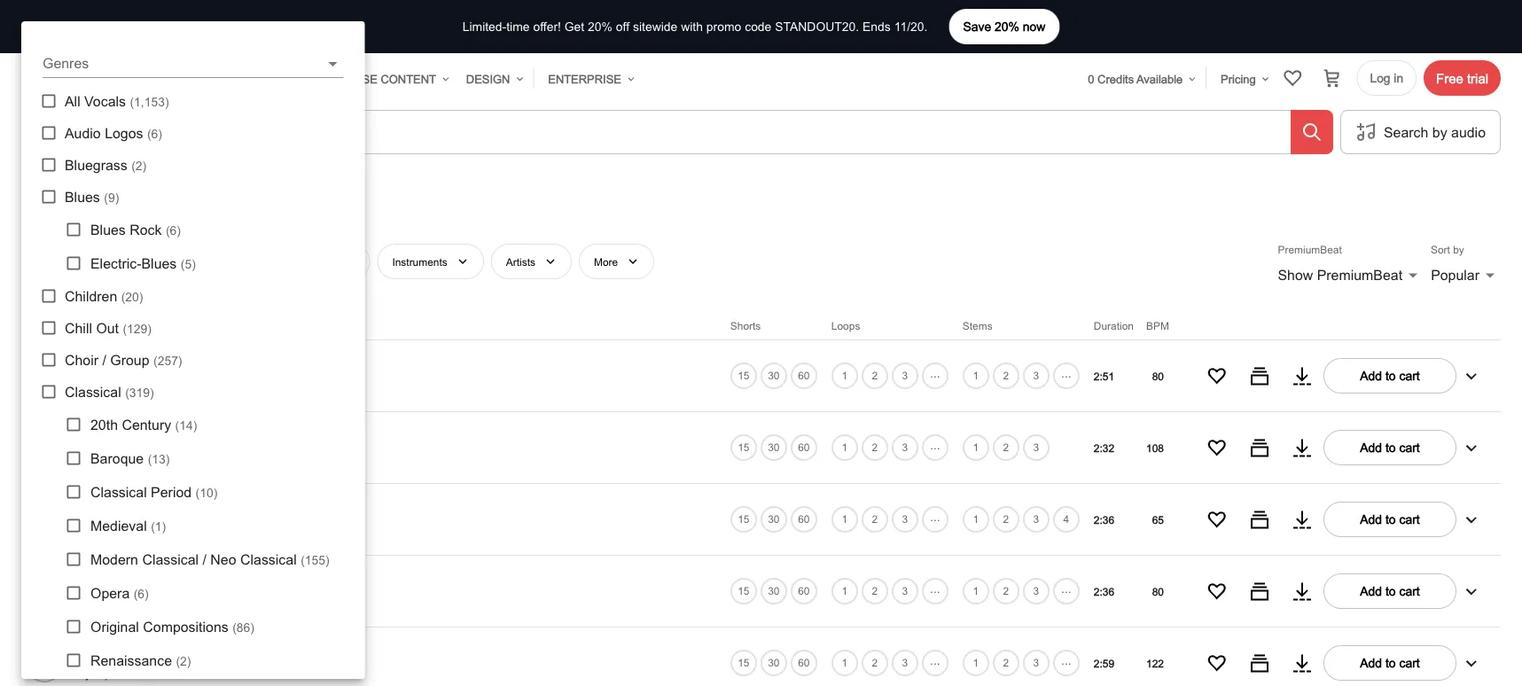 Task type: vqa. For each thing, say whether or not it's contained in the screenshot.
Save image to the bottom
yes



Task type: describe. For each thing, give the bounding box(es) containing it.
by for hope
[[78, 596, 90, 608]]

credits
[[1098, 72, 1134, 85]]

shorts
[[730, 319, 761, 332]]

title
[[78, 319, 98, 332]]

collections image
[[1282, 67, 1304, 89]]

20th century (14)
[[90, 416, 197, 433]]

save 20% now link
[[949, 9, 1060, 44]]

(2) for bluegrass
[[131, 158, 147, 172]]

4
[[1064, 513, 1069, 525]]

shutterstock image
[[21, 67, 165, 89]]

80 for arise again
[[1152, 370, 1164, 382]]

nights
[[129, 647, 164, 661]]

video link
[[254, 61, 312, 97]]

2 15 from the top
[[738, 441, 750, 454]]

moods
[[130, 255, 161, 268]]

children (20)
[[65, 288, 143, 304]]

cart for hope brings life
[[1399, 584, 1420, 598]]

promo
[[706, 19, 741, 34]]

modern classical / neo classical (155)
[[90, 551, 330, 567]]

dark nights link
[[99, 645, 164, 663]]

2:36 for 4
[[1094, 513, 1115, 526]]

by magnetize music
[[78, 596, 173, 608]]

(319)
[[125, 385, 154, 399]]

1 vertical spatial /
[[203, 551, 207, 567]]

magnetize music link
[[90, 595, 173, 609]]

(1)
[[151, 519, 166, 533]]

(13)
[[148, 452, 170, 466]]

now
[[1023, 19, 1046, 33]]

save image for again
[[1207, 365, 1228, 386]]

(6) inside opera (6)
[[134, 586, 149, 601]]

3 cart from the top
[[1399, 512, 1420, 526]]

blues (9)
[[65, 188, 119, 205]]

promises past by big score audio
[[78, 432, 179, 464]]

122
[[1146, 657, 1164, 669]]

hope
[[99, 575, 129, 589]]

audio
[[1451, 124, 1486, 140]]

pricing
[[1221, 72, 1256, 85]]

(5)
[[181, 257, 196, 271]]

design
[[466, 72, 510, 85]]

trial
[[1467, 70, 1489, 86]]

3 add to cart button from the top
[[1324, 502, 1457, 537]]

past
[[154, 432, 179, 446]]

browse
[[327, 72, 378, 85]]

add for hope brings life
[[1360, 584, 1382, 598]]

open image
[[322, 53, 344, 74]]

available
[[1137, 72, 1183, 85]]

limited-time offer! get 20% off sitewide with promo code standout20. ends 11/20.
[[463, 19, 928, 34]]

breame
[[125, 524, 162, 536]]

duration
[[1094, 319, 1134, 332]]

3 15 from the top
[[738, 513, 750, 525]]

2 save image from the top
[[1207, 437, 1228, 458]]

60 for 65
[[798, 513, 810, 525]]

to for hope brings life
[[1386, 584, 1396, 598]]

baroque
[[90, 450, 144, 466]]

add to cart for arise again
[[1360, 368, 1420, 383]]

1 play track image from the top
[[22, 425, 66, 470]]

artists button
[[491, 244, 572, 279]]

chill
[[65, 320, 92, 336]]

classical right neo
[[240, 551, 297, 567]]

108
[[1146, 441, 1164, 454]]

try image for arise again
[[1292, 365, 1313, 386]]

sleep walking link
[[99, 502, 178, 519]]

electric-blues (5)
[[90, 255, 196, 271]]

search image
[[1302, 121, 1323, 143]]

genres button
[[21, 244, 107, 279]]

3 add from the top
[[1360, 512, 1382, 526]]

baroque (13)
[[90, 450, 170, 466]]

tracks
[[157, 210, 189, 225]]

hope brings life
[[99, 575, 191, 589]]

add to cart for dark nights
[[1360, 656, 1420, 670]]

video
[[261, 72, 297, 85]]

(6) for rock
[[166, 223, 181, 237]]

mehto
[[128, 667, 157, 680]]

60 for 108
[[798, 441, 810, 454]]

15 for hope brings life
[[738, 585, 750, 597]]

2 vertical spatial blues
[[141, 255, 177, 271]]

pricing link
[[1214, 61, 1272, 97]]

0 vertical spatial /
[[102, 352, 106, 368]]

moods button
[[115, 244, 198, 279]]

score
[[112, 452, 140, 464]]

century
[[122, 416, 171, 433]]

1 try image from the top
[[1292, 437, 1313, 458]]

enterprise link
[[541, 61, 637, 97]]

(257)
[[153, 353, 182, 368]]

stems
[[963, 319, 993, 332]]

code
[[745, 19, 772, 34]]

2 cart from the top
[[1399, 440, 1420, 454]]

renaissance (2)
[[90, 652, 191, 669]]

renaissance
[[90, 652, 172, 669]]

free
[[1436, 70, 1464, 86]]

0 vertical spatial music
[[180, 179, 237, 204]]

original compositions (86)
[[90, 618, 254, 635]]

blues rock (6)
[[90, 221, 181, 238]]

more button
[[579, 244, 654, 279]]

similar image for beza
[[1249, 365, 1271, 386]]

bpm
[[1146, 319, 1169, 332]]

search by audio button
[[1341, 111, 1501, 153]]

promises
[[99, 432, 151, 446]]

blues for blues
[[65, 188, 100, 205]]

big
[[94, 452, 109, 464]]

bluegrass
[[65, 156, 127, 173]]

try image for dark nights
[[1292, 652, 1313, 674]]

off
[[616, 19, 630, 34]]

(1,153)
[[130, 94, 169, 109]]

magnetize
[[94, 596, 143, 608]]

3,781
[[21, 210, 52, 225]]

60 for 122
[[798, 657, 810, 669]]

music
[[146, 596, 173, 608]]

log in link
[[1357, 60, 1417, 96]]

(2) for renaissance
[[176, 654, 191, 668]]

enterprise
[[548, 72, 621, 85]]

royalty-
[[56, 210, 96, 225]]

ends
[[863, 19, 891, 34]]

2 add from the top
[[1360, 440, 1382, 454]]

browse content link
[[319, 61, 452, 97]]

life
[[171, 575, 191, 589]]

blues for blues rock
[[90, 221, 126, 238]]



Task type: locate. For each thing, give the bounding box(es) containing it.
2 save image from the top
[[1207, 581, 1228, 602]]

classical down arise
[[65, 383, 121, 400]]

2 20% from the left
[[588, 19, 613, 34]]

1 add to cart button from the top
[[1324, 358, 1457, 393]]

all
[[65, 93, 80, 109]]

2 3 button from the top
[[890, 576, 920, 606]]

4 similar image from the top
[[1249, 581, 1271, 602]]

children
[[65, 288, 117, 304]]

by left beza at the bottom of the page
[[78, 380, 90, 393]]

20% left now
[[995, 19, 1020, 33]]

1 save image from the top
[[1207, 509, 1228, 530]]

20% left off
[[588, 19, 613, 34]]

2
[[872, 369, 878, 382], [1003, 369, 1009, 382], [872, 441, 878, 454], [1003, 441, 1009, 454], [872, 513, 878, 525], [1003, 513, 1009, 525], [872, 585, 878, 597], [1003, 585, 1009, 597], [872, 657, 878, 669], [1003, 657, 1009, 669]]

2 vertical spatial save image
[[1207, 652, 1228, 674]]

1 2:36 from the top
[[1094, 513, 1115, 526]]

play track image
[[22, 425, 66, 470], [22, 497, 66, 542], [22, 569, 66, 613], [22, 641, 66, 685]]

1 20% from the left
[[995, 19, 1020, 33]]

1 15 from the top
[[738, 369, 750, 382]]

save image for 4
[[1207, 509, 1228, 530]]

30 for arise again
[[768, 369, 780, 382]]

(6) for logos
[[147, 126, 162, 141]]

2 similar image from the top
[[1249, 437, 1271, 458]]

0 vertical spatial blues
[[65, 188, 100, 205]]

add to cart button for arise again
[[1324, 358, 1457, 393]]

60 for 80
[[798, 585, 810, 597]]

1 vertical spatial try image
[[1292, 652, 1313, 674]]

(2) inside renaissance (2)
[[176, 654, 191, 668]]

music
[[180, 179, 237, 204], [121, 210, 153, 225]]

20% inside save 20% now link
[[995, 19, 1020, 33]]

0 vertical spatial save image
[[1207, 365, 1228, 386]]

search
[[1384, 124, 1429, 140]]

by inside promises past by big score audio
[[78, 452, 90, 464]]

1 horizontal spatial /
[[203, 551, 207, 567]]

4 15 from the top
[[738, 585, 750, 597]]

1 vertical spatial (6)
[[166, 223, 181, 237]]

3 add to cart from the top
[[1360, 512, 1420, 526]]

images link
[[179, 61, 247, 97]]

walking
[[134, 503, 178, 518]]

4 by from the top
[[78, 596, 90, 608]]

free trial
[[1436, 70, 1489, 86]]

save image
[[1207, 365, 1228, 386], [1207, 437, 1228, 458], [1207, 652, 1228, 674]]

(10)
[[196, 485, 218, 500]]

electric-
[[90, 255, 141, 271]]

instruments button
[[377, 244, 484, 279]]

to for dark nights
[[1386, 656, 1396, 670]]

sitewide
[[633, 19, 678, 34]]

3 to from the top
[[1386, 512, 1396, 526]]

0 horizontal spatial 20%
[[588, 19, 613, 34]]

4 cart from the top
[[1399, 584, 1420, 598]]

4 add to cart from the top
[[1360, 584, 1420, 598]]

1 vertical spatial try image
[[1292, 509, 1313, 530]]

1 80 from the top
[[1152, 370, 1164, 382]]

2 2:36 from the top
[[1094, 585, 1115, 597]]

60
[[798, 369, 810, 382], [798, 441, 810, 454], [798, 513, 810, 525], [798, 585, 810, 597], [798, 657, 810, 669]]

play track image for viljami mehto
[[22, 641, 66, 685]]

similar image for big score audio
[[1249, 437, 1271, 458]]

to for arise again
[[1386, 368, 1396, 383]]

3 button for 2:32
[[890, 432, 920, 463]]

by left justin
[[78, 524, 90, 536]]

1 vertical spatial music
[[121, 210, 153, 225]]

blues down (9)
[[90, 221, 126, 238]]

(6) inside blues rock (6)
[[166, 223, 181, 237]]

2 try image from the top
[[1292, 509, 1313, 530]]

2 try image from the top
[[1292, 652, 1313, 674]]

by left viljami
[[78, 667, 90, 680]]

vocals
[[84, 93, 126, 109]]

4 60 from the top
[[798, 585, 810, 597]]

blues
[[65, 188, 100, 205], [90, 221, 126, 238], [141, 255, 177, 271]]

add
[[1360, 368, 1382, 383], [1360, 440, 1382, 454], [1360, 512, 1382, 526], [1360, 584, 1382, 598], [1360, 656, 1382, 670]]

(2) down compositions
[[176, 654, 191, 668]]

cart for arise again
[[1399, 368, 1420, 383]]

5 by from the top
[[78, 667, 90, 680]]

1 vertical spatial save image
[[1207, 437, 1228, 458]]

save image
[[1207, 509, 1228, 530], [1207, 581, 1228, 602]]

2 add to cart button from the top
[[1324, 430, 1457, 465]]

0 vertical spatial 3 button
[[890, 432, 920, 463]]

0 vertical spatial 80
[[1152, 370, 1164, 382]]

5 60 from the top
[[798, 657, 810, 669]]

2:36
[[1094, 513, 1115, 526], [1094, 585, 1115, 597]]

5 15 from the top
[[738, 657, 750, 669]]

0 vertical spatial save image
[[1207, 509, 1228, 530]]

11/20.
[[894, 19, 928, 34]]

15 for arise again
[[738, 369, 750, 382]]

0 vertical spatial (2)
[[131, 158, 147, 172]]

0 credits available
[[1088, 72, 1183, 85]]

2 play track image from the top
[[22, 497, 66, 542]]

80 for hope brings life
[[1152, 585, 1164, 597]]

0 vertical spatial audio
[[65, 125, 101, 141]]

2 add to cart from the top
[[1360, 440, 1420, 454]]

1 horizontal spatial audio
[[142, 452, 169, 464]]

opera (6)
[[90, 585, 149, 601]]

similar image for justin breame
[[1249, 509, 1271, 530]]

add to cart button for hope brings life
[[1324, 573, 1457, 609]]

5 add to cart button from the top
[[1324, 645, 1457, 681]]

2 30 from the top
[[768, 441, 780, 454]]

/ left neo
[[203, 551, 207, 567]]

/ right choir
[[102, 352, 106, 368]]

add to cart
[[1360, 368, 1420, 383], [1360, 440, 1420, 454], [1360, 512, 1420, 526], [1360, 584, 1420, 598], [1360, 656, 1420, 670]]

0 horizontal spatial /
[[102, 352, 106, 368]]

limited-
[[463, 19, 506, 34]]

neo
[[210, 551, 236, 567]]

classical up life on the bottom of page
[[142, 551, 199, 567]]

2:36 for ...
[[1094, 585, 1115, 597]]

all vocals (1,153)
[[65, 93, 169, 109]]

(6) inside audio logos (6)
[[147, 126, 162, 141]]

3 save image from the top
[[1207, 652, 1228, 674]]

add for arise again
[[1360, 368, 1382, 383]]

try image
[[1292, 365, 1313, 386], [1292, 652, 1313, 674]]

0 vertical spatial 2:36
[[1094, 513, 1115, 526]]

music up tracks
[[180, 179, 237, 204]]

play track image left opera
[[22, 569, 66, 613]]

by left opera
[[78, 596, 90, 608]]

modern
[[90, 551, 138, 567]]

1 save image from the top
[[1207, 365, 1228, 386]]

5 cart from the top
[[1399, 656, 1420, 670]]

classical
[[65, 383, 121, 400], [90, 484, 147, 500], [142, 551, 199, 567], [240, 551, 297, 567]]

choir / group (257)
[[65, 352, 182, 368]]

try image for 4
[[1292, 509, 1313, 530]]

1 add from the top
[[1360, 368, 1382, 383]]

1 by from the top
[[78, 380, 90, 393]]

classical period (10)
[[90, 484, 218, 500]]

play track image for justin breame
[[22, 497, 66, 542]]

2 to from the top
[[1386, 440, 1396, 454]]

2:36 right 4
[[1094, 513, 1115, 526]]

2 by from the top
[[78, 452, 90, 464]]

3 30 from the top
[[768, 513, 780, 525]]

80 down 65
[[1152, 585, 1164, 597]]

4 to from the top
[[1386, 584, 1396, 598]]

classical up sleep
[[90, 484, 147, 500]]

3 by from the top
[[78, 524, 90, 536]]

1 add to cart from the top
[[1360, 368, 1420, 383]]

5 add to cart from the top
[[1360, 656, 1420, 670]]

15
[[738, 369, 750, 382], [738, 441, 750, 454], [738, 513, 750, 525], [738, 585, 750, 597], [738, 657, 750, 669]]

try image for ...
[[1292, 581, 1313, 602]]

design link
[[459, 61, 526, 97]]

1 horizontal spatial (2)
[[176, 654, 191, 668]]

similar image
[[1249, 652, 1271, 674]]

similar image
[[1249, 365, 1271, 386], [1249, 437, 1271, 458], [1249, 509, 1271, 530], [1249, 581, 1271, 602]]

justin
[[94, 524, 122, 536]]

4 play track image from the top
[[22, 641, 66, 685]]

1 60 from the top
[[798, 369, 810, 382]]

1 horizontal spatial 20%
[[995, 19, 1020, 33]]

0
[[1088, 72, 1095, 85]]

30 for hope brings life
[[768, 585, 780, 597]]

80
[[1152, 370, 1164, 382], [1152, 585, 1164, 597]]

save image for ...
[[1207, 581, 1228, 602]]

by inside the sleep walking by justin breame
[[78, 524, 90, 536]]

2:36 up 2:59
[[1094, 585, 1115, 597]]

browse content
[[327, 72, 436, 85]]

offer!
[[533, 19, 561, 34]]

by for dark
[[78, 667, 90, 680]]

2 80 from the top
[[1152, 585, 1164, 597]]

1 try image from the top
[[1292, 365, 1313, 386]]

add to cart button for dark nights
[[1324, 645, 1457, 681]]

audio inside promises past by big score audio
[[142, 452, 169, 464]]

1 similar image from the top
[[1249, 365, 1271, 386]]

medieval
[[90, 517, 147, 534]]

1 cart from the top
[[1399, 368, 1420, 383]]

save
[[963, 19, 991, 33]]

medieval (1)
[[90, 517, 166, 534]]

by viljami mehto
[[78, 667, 157, 680]]

15 for dark nights
[[738, 657, 750, 669]]

play track image left "big" on the left bottom
[[22, 425, 66, 470]]

3
[[902, 369, 908, 382], [1033, 369, 1039, 382], [902, 441, 908, 453], [1033, 441, 1039, 454], [902, 513, 908, 525], [1033, 513, 1039, 525], [902, 585, 908, 597], [1033, 585, 1039, 597], [902, 657, 908, 669], [1033, 657, 1039, 669]]

1 to from the top
[[1386, 368, 1396, 383]]

1 3 button from the top
[[890, 432, 920, 463]]

3 similar image from the top
[[1249, 509, 1271, 530]]

log in
[[1370, 71, 1404, 85]]

by left "big" on the left bottom
[[78, 452, 90, 464]]

cart image
[[1322, 67, 1343, 89]]

None text field
[[43, 50, 322, 77]]

audio down all
[[65, 125, 101, 141]]

artists
[[506, 255, 535, 268]]

0 horizontal spatial music
[[121, 210, 153, 225]]

by for arise
[[78, 380, 90, 393]]

1 vertical spatial 3 button
[[890, 576, 920, 606]]

2 vertical spatial try image
[[1292, 581, 1313, 602]]

loops
[[831, 319, 860, 332]]

save 20% now
[[963, 19, 1046, 33]]

1 horizontal spatial music
[[180, 179, 237, 204]]

1 vertical spatial save image
[[1207, 581, 1228, 602]]

rock
[[130, 221, 162, 238]]

add for dark nights
[[1360, 656, 1382, 670]]

2 60 from the top
[[798, 441, 810, 454]]

(9)
[[104, 190, 119, 204]]

4 add to cart button from the top
[[1324, 573, 1457, 609]]

play track image left viljami
[[22, 641, 66, 685]]

again
[[130, 360, 162, 374]]

similar image for magnetize music
[[1249, 581, 1271, 602]]

(2) up stock
[[131, 158, 147, 172]]

beza link
[[90, 379, 118, 393]]

1 vertical spatial blues
[[90, 221, 126, 238]]

4 30 from the top
[[768, 585, 780, 597]]

0 horizontal spatial audio
[[65, 125, 101, 141]]

more
[[594, 255, 618, 268]]

3 button for 2:36
[[890, 576, 920, 606]]

classical (319)
[[65, 383, 154, 400]]

beza
[[94, 380, 118, 393]]

(6)
[[147, 126, 162, 141], [166, 223, 181, 237], [134, 586, 149, 601]]

1
[[842, 369, 848, 382], [973, 369, 979, 382], [842, 441, 848, 454], [973, 441, 979, 454], [842, 513, 848, 525], [973, 513, 979, 525], [842, 585, 848, 597], [973, 585, 979, 597], [842, 657, 848, 669], [973, 657, 979, 669]]

5 add from the top
[[1360, 656, 1382, 670]]

30 for dark nights
[[768, 657, 780, 669]]

music down stock
[[121, 210, 153, 225]]

by
[[1433, 124, 1448, 140]]

5 30 from the top
[[768, 657, 780, 669]]

1 30 from the top
[[768, 369, 780, 382]]

hope brings life link
[[99, 573, 191, 591]]

play track image left justin
[[22, 497, 66, 542]]

2 vertical spatial (6)
[[134, 586, 149, 601]]

5 to from the top
[[1386, 656, 1396, 670]]

1 vertical spatial 2:36
[[1094, 585, 1115, 597]]

0 vertical spatial try image
[[1292, 437, 1313, 458]]

0 vertical spatial try image
[[1292, 365, 1313, 386]]

blues left (5)
[[141, 255, 177, 271]]

compositions
[[143, 618, 229, 635]]

add to cart for hope brings life
[[1360, 584, 1420, 598]]

save image for nights
[[1207, 652, 1228, 674]]

4 add from the top
[[1360, 584, 1382, 598]]

out
[[96, 320, 119, 336]]

free
[[96, 210, 117, 225]]

to
[[1386, 368, 1396, 383], [1386, 440, 1396, 454], [1386, 512, 1396, 526], [1386, 584, 1396, 598], [1386, 656, 1396, 670]]

brings
[[132, 575, 167, 589]]

choir
[[65, 352, 98, 368]]

60 inside button
[[798, 369, 810, 382]]

1 vertical spatial (2)
[[176, 654, 191, 668]]

3 60 from the top
[[798, 513, 810, 525]]

2:51
[[1094, 370, 1115, 382]]

arise
[[99, 360, 127, 374]]

cart for dark nights
[[1399, 656, 1420, 670]]

0 vertical spatial (6)
[[147, 126, 162, 141]]

group
[[110, 352, 149, 368]]

1 vertical spatial 80
[[1152, 585, 1164, 597]]

play track image for magnetize music
[[22, 569, 66, 613]]

free trial button
[[1424, 60, 1501, 96]]

chill out (129)
[[65, 320, 152, 336]]

big score audio link
[[90, 451, 169, 465]]

(2) inside bluegrass (2)
[[131, 158, 147, 172]]

bluegrass (2)
[[65, 156, 147, 173]]

0 horizontal spatial (2)
[[131, 158, 147, 172]]

try image
[[1292, 437, 1313, 458], [1292, 509, 1313, 530], [1292, 581, 1313, 602]]

justin breame link
[[90, 523, 162, 537]]

audio down past
[[142, 452, 169, 464]]

1 vertical spatial audio
[[142, 452, 169, 464]]

3 play track image from the top
[[22, 569, 66, 613]]

80 down bpm
[[1152, 370, 1164, 382]]

3 try image from the top
[[1292, 581, 1313, 602]]

genres
[[36, 255, 71, 268]]

blues up royalty- on the top left
[[65, 188, 100, 205]]



